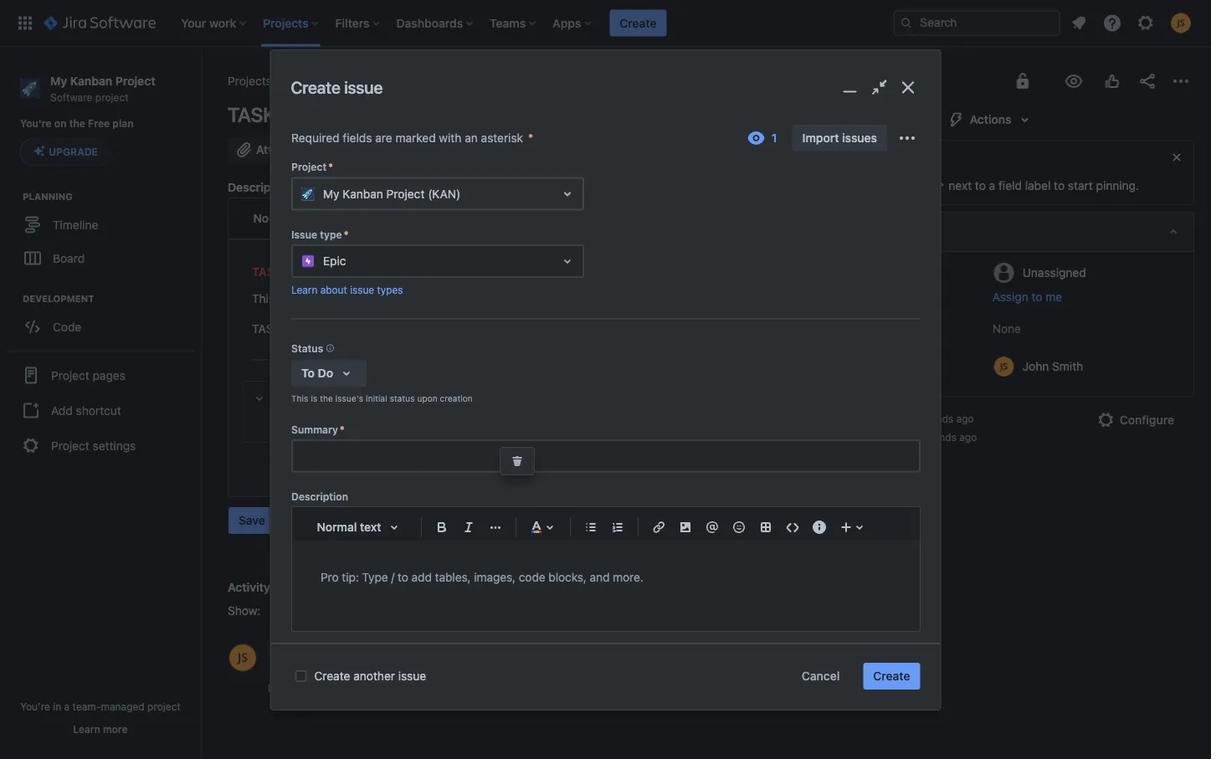 Task type: vqa. For each thing, say whether or not it's contained in the screenshot.
projects.
no



Task type: describe. For each thing, give the bounding box(es) containing it.
cancel inside create issue dialog
[[802, 670, 840, 683]]

0 horizontal spatial in
[[53, 701, 61, 713]]

pro
[[268, 683, 285, 694]]

summary
[[291, 424, 338, 435]]

mention image
[[702, 518, 722, 538]]

a for you're in a team-managed project
[[64, 701, 70, 713]]

issue type *
[[291, 228, 348, 240]]

you're for you're in a team-managed project
[[20, 701, 50, 713]]

open image for my kanban project (kan)
[[557, 184, 577, 204]]

is for first
[[278, 292, 287, 306]]

more formatting image
[[485, 518, 505, 538]]

upgrade button
[[21, 138, 110, 165]]

my for my kanban project software project
[[50, 74, 67, 88]]

are
[[375, 131, 392, 145]]

this is the first task for project 1
[[252, 292, 424, 306]]

my kanban project link
[[292, 71, 414, 91]]

created
[[541, 109, 582, 123]]

add a child issue button
[[309, 137, 441, 163]]

my kanban project software project
[[50, 74, 155, 103]]

add for add a child issue
[[338, 143, 360, 157]]

project inside 'my kanban project software project'
[[115, 74, 155, 88]]

project *
[[291, 161, 333, 173]]

project pages link
[[7, 357, 194, 394]]

2 vertical spatial task
[[252, 322, 281, 336]]

import issues
[[802, 131, 877, 145]]

1 for task 1 date: oct 30, 2023
[[284, 322, 289, 336]]

pinned fields
[[866, 150, 939, 164]]

add shortcut button
[[7, 394, 194, 427]]

required
[[291, 131, 339, 145]]

minimize image
[[838, 75, 863, 99]]

(kan)
[[428, 187, 460, 200]]

1 for task 1 description:
[[285, 265, 291, 279]]

emoji image
[[729, 518, 749, 538]]

bold ⌘b image for italic ⌘i icon
[[432, 518, 452, 538]]

0 horizontal spatial cancel button
[[279, 508, 337, 534]]

1 vertical spatial seconds
[[917, 431, 957, 443]]

to
[[301, 366, 315, 380]]

assign to me button
[[993, 289, 1178, 306]]

timeline
[[53, 218, 98, 232]]

learn about issue types link
[[291, 284, 403, 295]]

* down the required
[[328, 161, 333, 173]]

the for issue's
[[320, 394, 333, 403]]

0 horizontal spatial cancel
[[289, 514, 327, 528]]

more
[[103, 724, 128, 735]]

to inside assign to me 'button'
[[1032, 290, 1043, 304]]

text
[[360, 521, 381, 535]]

create button inside primary element
[[610, 10, 667, 36]]

pages
[[93, 368, 126, 382]]

description for description - main content area, start typing to enter text. text field
[[291, 491, 348, 503]]

to right m
[[354, 683, 364, 694]]

normal text button
[[309, 509, 414, 546]]

create issue
[[291, 77, 383, 97]]

about
[[320, 284, 347, 295]]

learn about issue types
[[291, 284, 403, 295]]

primary element
[[10, 0, 894, 46]]

timeline link
[[8, 208, 193, 241]]

add shortcut
[[51, 404, 121, 417]]

search image
[[900, 16, 914, 30]]

to do button
[[291, 360, 367, 387]]

0 vertical spatial 5
[[905, 413, 912, 425]]

shortcut
[[76, 404, 121, 417]]

task for task 1 description:
[[252, 265, 282, 279]]

unassigned
[[1023, 266, 1087, 279]]

discard & close image
[[897, 75, 921, 99]]

summary *
[[291, 424, 344, 435]]

.
[[467, 144, 471, 158]]

none text field inside create issue dialog
[[293, 441, 919, 471]]

kanban for my kanban project (kan)
[[342, 187, 383, 200]]

attach button
[[228, 137, 303, 163]]

issue
[[291, 228, 317, 240]]

code
[[53, 320, 81, 334]]

attach
[[256, 143, 293, 157]]

info panel image
[[809, 518, 830, 538]]

link
[[477, 143, 500, 157]]

my kanban project
[[312, 74, 414, 88]]

assign
[[993, 290, 1029, 304]]

project settings link
[[7, 427, 194, 464]]

none
[[993, 322, 1022, 336]]

project inside "link"
[[51, 439, 89, 453]]

to right "next"
[[976, 179, 987, 193]]

create another issue
[[314, 670, 426, 683]]

1 horizontal spatial create button
[[864, 663, 921, 690]]

link image
[[649, 518, 669, 538]]

issues
[[842, 131, 877, 145]]

project inside 'my kanban project software project'
[[95, 91, 129, 103]]

my kanban project image
[[292, 75, 306, 88]]

tip:
[[288, 683, 305, 694]]

planning group
[[8, 190, 200, 280]]

bullet list ⌘⇧8 image for numbered list ⌘⇧7 icon
[[581, 518, 601, 538]]

create inside no epic has been created in this project. create your first epic .
[[511, 126, 547, 140]]

import issues link
[[792, 125, 887, 151]]

open image for epic
[[557, 251, 577, 271]]

board link
[[8, 241, 193, 275]]

me
[[1046, 290, 1063, 304]]

kanban for my kanban project
[[332, 74, 372, 88]]

status
[[390, 394, 415, 403]]

this for this is the first task for project 1
[[252, 292, 275, 306]]

do
[[318, 366, 333, 380]]

managed
[[101, 701, 145, 713]]

software
[[50, 91, 92, 103]]

project up are
[[376, 74, 414, 88]]

issue's
[[335, 394, 363, 403]]

create issue dialog
[[271, 50, 941, 760]]

you're in a team-managed project
[[20, 701, 181, 713]]

Description - Main content area, start typing to enter text. text field
[[242, 265, 792, 473]]

been
[[511, 109, 538, 123]]

assign to me
[[993, 290, 1063, 304]]

updated
[[865, 431, 906, 443]]

fields for pinned
[[908, 150, 939, 164]]

fields for required
[[342, 131, 372, 145]]

activity
[[228, 581, 270, 595]]

projects link
[[228, 71, 272, 91]]

learn for learn about issue types
[[291, 284, 317, 295]]

plan
[[113, 118, 134, 130]]

free
[[88, 118, 110, 130]]

no
[[444, 109, 459, 123]]

start
[[1069, 179, 1094, 193]]

task 1
[[228, 103, 289, 126]]

pinned
[[866, 150, 905, 164]]

an
[[465, 131, 478, 145]]

pro tip: press m to comment
[[268, 683, 411, 694]]

in inside no epic has been created in this project. create your first epic .
[[585, 109, 595, 123]]

is for issue's
[[311, 394, 317, 403]]

my for my kanban project
[[312, 74, 329, 88]]

child
[[373, 143, 399, 157]]



Task type: locate. For each thing, give the bounding box(es) containing it.
a left child
[[363, 143, 370, 157]]

2 open image from the top
[[557, 251, 577, 271]]

1 vertical spatial you're
[[20, 701, 50, 713]]

add a child issue
[[338, 143, 431, 157]]

my for my kanban project (kan)
[[323, 187, 339, 200]]

a inside button
[[363, 143, 370, 157]]

collapse content image
[[250, 389, 270, 409]]

0 vertical spatial learn
[[291, 284, 317, 295]]

seconds
[[914, 413, 954, 425], [917, 431, 957, 443]]

add
[[338, 143, 360, 157], [51, 404, 73, 417]]

this
[[252, 292, 275, 306], [291, 394, 308, 403]]

table image
[[756, 518, 776, 538]]

1 vertical spatial this
[[291, 394, 308, 403]]

my inside 'my kanban project software project'
[[50, 74, 67, 88]]

team-
[[73, 701, 101, 713]]

add for add shortcut
[[51, 404, 73, 417]]

my
[[50, 74, 67, 88], [312, 74, 329, 88], [323, 187, 339, 200]]

1 vertical spatial open image
[[557, 251, 577, 271]]

5 seconds ago updated 5 seconds ago
[[865, 413, 978, 443]]

another
[[354, 670, 395, 683]]

my kanban project (kan)
[[323, 187, 460, 200]]

profile image of john smith image
[[229, 645, 256, 672]]

to left me at the top of the page
[[1032, 290, 1043, 304]]

0 horizontal spatial the
[[69, 118, 85, 130]]

1 horizontal spatial cancel
[[802, 670, 840, 683]]

1 vertical spatial first
[[310, 292, 331, 306]]

label
[[1026, 179, 1051, 193]]

kanban down add a child issue button
[[342, 187, 383, 200]]

1 horizontal spatial bullet list ⌘⇧8 image
[[581, 518, 601, 538]]

to
[[976, 179, 987, 193], [1055, 179, 1065, 193], [1032, 290, 1043, 304], [354, 683, 364, 694]]

first left task
[[310, 292, 331, 306]]

the inside create issue dialog
[[320, 394, 333, 403]]

1 left description:
[[285, 265, 291, 279]]

initial
[[366, 394, 387, 403]]

1 horizontal spatial bold ⌘b image
[[432, 518, 452, 538]]

0 horizontal spatial fields
[[342, 131, 372, 145]]

is down 'to do'
[[311, 394, 317, 403]]

1 vertical spatial description
[[291, 491, 348, 503]]

press
[[308, 683, 334, 694]]

0 horizontal spatial this
[[252, 292, 275, 306]]

link issue button
[[448, 137, 543, 163]]

1 vertical spatial fields
[[908, 150, 939, 164]]

creation
[[440, 394, 473, 403]]

this inside create issue dialog
[[291, 394, 308, 403]]

1 horizontal spatial in
[[585, 109, 595, 123]]

1 horizontal spatial add
[[338, 143, 360, 157]]

a for next to a field label to start pinning.
[[990, 179, 996, 193]]

the down task 1 description:
[[290, 292, 307, 306]]

description:
[[294, 265, 376, 279]]

0 vertical spatial this
[[252, 292, 275, 306]]

project up "plan"
[[115, 74, 155, 88]]

the left issue's
[[320, 394, 333, 403]]

to do
[[301, 366, 333, 380]]

next to a field label to start pinning.
[[946, 179, 1140, 193]]

configure
[[1120, 413, 1175, 427]]

next
[[949, 179, 973, 193]]

normal
[[317, 521, 357, 535]]

first
[[577, 126, 599, 140], [310, 292, 331, 306]]

0 vertical spatial the
[[69, 118, 85, 130]]

1 open image from the top
[[557, 184, 577, 204]]

0 vertical spatial open image
[[557, 184, 577, 204]]

2023
[[371, 322, 399, 336]]

bold ⌘b image
[[362, 209, 382, 229], [432, 518, 452, 538]]

epic down this
[[444, 144, 467, 158]]

task 1 date: oct 30, 2023
[[252, 322, 399, 336]]

comment
[[367, 683, 411, 694]]

2 horizontal spatial the
[[320, 394, 333, 403]]

learn
[[291, 284, 317, 295], [73, 724, 100, 735]]

development group
[[8, 292, 200, 349]]

the for free
[[69, 118, 85, 130]]

0 vertical spatial bold ⌘b image
[[362, 209, 382, 229]]

my down project *
[[323, 187, 339, 200]]

1 vertical spatial epic
[[444, 144, 467, 158]]

description
[[228, 180, 292, 194], [291, 491, 348, 503]]

1 horizontal spatial learn
[[291, 284, 317, 295]]

2 vertical spatial the
[[320, 394, 333, 403]]

project
[[95, 91, 129, 103], [378, 292, 415, 306], [147, 701, 181, 713]]

a left field
[[990, 179, 996, 193]]

field
[[999, 179, 1023, 193]]

1 left date:
[[284, 322, 289, 336]]

task left date:
[[252, 322, 281, 336]]

project up italic ⌘i image
[[386, 187, 425, 200]]

bullet list ⌘⇧8 image for numbered list ⌘⇧7 image
[[503, 209, 523, 229]]

learn inside button
[[73, 724, 100, 735]]

planning
[[23, 191, 73, 202]]

your
[[550, 126, 574, 140]]

learn down team-
[[73, 724, 100, 735]]

2 vertical spatial a
[[64, 701, 70, 713]]

project up "plan"
[[95, 91, 129, 103]]

group containing project pages
[[7, 350, 194, 469]]

normal text
[[317, 521, 381, 535]]

1 for task 1
[[280, 103, 289, 126]]

0 vertical spatial create button
[[610, 10, 667, 36]]

kanban up software
[[70, 74, 112, 88]]

required fields are marked with an asterisk *
[[291, 131, 533, 145]]

a left team-
[[64, 701, 70, 713]]

open image down link image
[[557, 251, 577, 271]]

30,
[[351, 322, 368, 336]]

in left team-
[[53, 701, 61, 713]]

1 horizontal spatial project
[[147, 701, 181, 713]]

0 horizontal spatial learn
[[73, 724, 100, 735]]

italic ⌘i image
[[459, 518, 479, 538]]

first inside description - main content area, start typing to enter text. text box
[[310, 292, 331, 306]]

0 vertical spatial ago
[[957, 413, 975, 425]]

learn more
[[73, 724, 128, 735]]

this for this is the issue's initial status upon creation
[[291, 394, 308, 403]]

numbered list ⌘⇧7 image
[[608, 518, 628, 538]]

a
[[363, 143, 370, 157], [990, 179, 996, 193], [64, 701, 70, 713]]

is inside create issue dialog
[[311, 394, 317, 403]]

you're
[[20, 118, 52, 130], [20, 701, 50, 713]]

add image, video, or file image
[[675, 518, 696, 538]]

exit full screen image
[[868, 75, 892, 99]]

task left description:
[[252, 265, 282, 279]]

no restrictions image
[[1013, 71, 1034, 91]]

open image
[[557, 184, 577, 204], [557, 251, 577, 271]]

1 horizontal spatial a
[[363, 143, 370, 157]]

1 vertical spatial the
[[290, 292, 307, 306]]

* right 'type'
[[344, 228, 348, 240]]

kanban inside create issue dialog
[[342, 187, 383, 200]]

with
[[439, 131, 461, 145]]

you're for you're on the free plan
[[20, 118, 52, 130]]

bullet list ⌘⇧8 image left numbered list ⌘⇧7 image
[[503, 209, 523, 229]]

Add a comment… field
[[268, 642, 806, 675]]

project down the required
[[291, 161, 326, 173]]

bold ⌘b image left italic ⌘i image
[[362, 209, 382, 229]]

2 you're from the top
[[20, 701, 50, 713]]

create banner
[[0, 0, 1212, 47]]

Give this expand a title... text field
[[270, 389, 788, 409]]

menu bar
[[268, 601, 432, 621]]

the right on at the left top of the page
[[69, 118, 85, 130]]

0 vertical spatial first
[[577, 126, 599, 140]]

kanban for my kanban project software project
[[70, 74, 112, 88]]

description inside create issue dialog
[[291, 491, 348, 503]]

my up software
[[50, 74, 67, 88]]

0 vertical spatial seconds
[[914, 413, 954, 425]]

description for description - main content area, start typing to enter text. text box
[[228, 180, 292, 194]]

italic ⌘i image
[[387, 209, 407, 229]]

1 vertical spatial cancel
[[802, 670, 840, 683]]

0 horizontal spatial bold ⌘b image
[[362, 209, 382, 229]]

link image
[[567, 209, 587, 229]]

0 vertical spatial fields
[[342, 131, 372, 145]]

hide message image
[[1168, 147, 1188, 168]]

you're left team-
[[20, 701, 50, 713]]

2 horizontal spatial a
[[990, 179, 996, 193]]

my right my kanban project image
[[312, 74, 329, 88]]

task for task 1
[[228, 103, 276, 126]]

1 vertical spatial bullet list ⌘⇧8 image
[[581, 518, 601, 538]]

show:
[[228, 604, 261, 618]]

cancel button
[[279, 508, 337, 534], [792, 663, 850, 690]]

0 vertical spatial epic
[[462, 109, 485, 123]]

this down task 1 description:
[[252, 292, 275, 306]]

has
[[488, 109, 508, 123]]

add left are
[[338, 143, 360, 157]]

task 1 description:
[[252, 265, 376, 279]]

1 horizontal spatial is
[[311, 394, 317, 403]]

0 horizontal spatial a
[[64, 701, 70, 713]]

in right created
[[585, 109, 595, 123]]

type
[[320, 228, 342, 240]]

5
[[905, 413, 912, 425], [908, 431, 915, 443]]

1 vertical spatial task
[[252, 265, 282, 279]]

1 vertical spatial bold ⌘b image
[[432, 518, 452, 538]]

link issue
[[477, 143, 531, 157]]

group
[[7, 350, 194, 469]]

bold ⌘b image left italic ⌘i icon
[[432, 518, 452, 538]]

epic up 'project.' in the top left of the page
[[462, 109, 485, 123]]

1 vertical spatial learn
[[73, 724, 100, 735]]

fields down more actions for this issue "image"
[[908, 150, 939, 164]]

save button
[[229, 508, 275, 534]]

fields left are
[[342, 131, 372, 145]]

bold ⌘b image for italic ⌘i image
[[362, 209, 382, 229]]

2 horizontal spatial project
[[378, 292, 415, 306]]

description up normal
[[291, 491, 348, 503]]

0 horizontal spatial first
[[310, 292, 331, 306]]

remove image
[[508, 451, 528, 472]]

jira software image
[[44, 13, 156, 33], [44, 13, 156, 33]]

5 up updated
[[905, 413, 912, 425]]

on
[[54, 118, 67, 130]]

0 vertical spatial is
[[278, 292, 287, 306]]

kanban right my kanban project image
[[332, 74, 372, 88]]

0 vertical spatial in
[[585, 109, 595, 123]]

0 horizontal spatial project
[[95, 91, 129, 103]]

this down the "to"
[[291, 394, 308, 403]]

oct
[[328, 322, 348, 336]]

0 horizontal spatial bullet list ⌘⇧8 image
[[503, 209, 523, 229]]

5 right updated
[[908, 431, 915, 443]]

this inside description - main content area, start typing to enter text. text box
[[252, 292, 275, 306]]

status
[[291, 342, 323, 354]]

ago
[[957, 413, 975, 425], [960, 431, 978, 443]]

cancel button inside create issue dialog
[[792, 663, 850, 690]]

date:
[[292, 322, 321, 336]]

marked
[[395, 131, 436, 145]]

1 horizontal spatial cancel button
[[792, 663, 850, 690]]

cancel
[[289, 514, 327, 528], [802, 670, 840, 683]]

first inside no epic has been created in this project. create your first epic .
[[577, 126, 599, 140]]

1 horizontal spatial fields
[[908, 150, 939, 164]]

0 vertical spatial you're
[[20, 118, 52, 130]]

kanban
[[70, 74, 112, 88], [332, 74, 372, 88], [342, 187, 383, 200]]

1 vertical spatial cancel button
[[792, 663, 850, 690]]

kanban inside 'my kanban project software project'
[[70, 74, 112, 88]]

project up add shortcut
[[51, 368, 89, 382]]

you're left on at the left top of the page
[[20, 118, 52, 130]]

0 vertical spatial project
[[95, 91, 129, 103]]

project down add shortcut
[[51, 439, 89, 453]]

2 vertical spatial project
[[147, 701, 181, 713]]

code link
[[8, 310, 193, 344]]

1 vertical spatial a
[[990, 179, 996, 193]]

1 right types
[[418, 292, 424, 306]]

1 horizontal spatial the
[[290, 292, 307, 306]]

1 you're from the top
[[20, 118, 52, 130]]

project settings
[[51, 439, 136, 453]]

epic
[[323, 254, 346, 268]]

m
[[340, 683, 348, 694]]

is inside description - main content area, start typing to enter text. text box
[[278, 292, 287, 306]]

1 vertical spatial project
[[378, 292, 415, 306]]

bullet list ⌘⇧8 image left numbered list ⌘⇧7 icon
[[581, 518, 601, 538]]

learn inside create issue dialog
[[291, 284, 317, 295]]

open image up link image
[[557, 184, 577, 204]]

for
[[360, 292, 374, 306]]

1 vertical spatial is
[[311, 394, 317, 403]]

project pages
[[51, 368, 126, 382]]

1 vertical spatial in
[[53, 701, 61, 713]]

more actions for this issue image
[[897, 128, 918, 148]]

0 horizontal spatial add
[[51, 404, 73, 417]]

0 vertical spatial add
[[338, 143, 360, 157]]

0 vertical spatial cancel
[[289, 514, 327, 528]]

description down attach button
[[228, 180, 292, 194]]

project right the managed
[[147, 701, 181, 713]]

issue
[[344, 77, 383, 97], [403, 143, 431, 157], [503, 143, 531, 157], [350, 284, 374, 295], [398, 670, 426, 683]]

editor toolbar toolbar
[[501, 448, 534, 475]]

code snippet image
[[783, 518, 803, 538]]

learn for learn more
[[73, 724, 100, 735]]

0 vertical spatial description
[[228, 180, 292, 194]]

* right summary
[[340, 424, 344, 435]]

pinning.
[[1097, 179, 1140, 193]]

my inside create issue dialog
[[323, 187, 339, 200]]

project right for
[[378, 292, 415, 306]]

1 horizontal spatial this
[[291, 394, 308, 403]]

0 horizontal spatial create button
[[610, 10, 667, 36]]

fields inside create issue dialog
[[342, 131, 372, 145]]

to left start
[[1055, 179, 1065, 193]]

create
[[620, 16, 657, 30], [291, 77, 341, 97], [511, 126, 547, 140], [314, 670, 350, 683], [874, 670, 911, 683]]

in
[[585, 109, 595, 123], [53, 701, 61, 713]]

learn down task 1 description:
[[291, 284, 317, 295]]

0 vertical spatial task
[[228, 103, 276, 126]]

you're on the free plan
[[20, 118, 134, 130]]

None text field
[[293, 441, 919, 471]]

is
[[278, 292, 287, 306], [311, 394, 317, 403]]

add left shortcut
[[51, 404, 73, 417]]

1 vertical spatial add
[[51, 404, 73, 417]]

is down task 1 description:
[[278, 292, 287, 306]]

Description - Main content area, start typing to enter text. text field
[[320, 568, 892, 588]]

upgrade
[[49, 146, 98, 158]]

1 up attach
[[280, 103, 289, 126]]

0 vertical spatial a
[[363, 143, 370, 157]]

1 vertical spatial 5
[[908, 431, 915, 443]]

task down projects 'link'
[[228, 103, 276, 126]]

Search field
[[894, 10, 1061, 36]]

create inside primary element
[[620, 16, 657, 30]]

* down been
[[528, 131, 533, 145]]

0 vertical spatial bullet list ⌘⇧8 image
[[503, 209, 523, 229]]

save
[[239, 514, 265, 528]]

0 vertical spatial cancel button
[[279, 508, 337, 534]]

project inside description - main content area, start typing to enter text. text box
[[378, 292, 415, 306]]

1 vertical spatial create button
[[864, 663, 921, 690]]

the inside description - main content area, start typing to enter text. text box
[[290, 292, 307, 306]]

bullet list ⌘⇧8 image
[[503, 209, 523, 229], [581, 518, 601, 538]]

import
[[802, 131, 839, 145]]

first right the your
[[577, 126, 599, 140]]

info image
[[323, 342, 336, 355]]

0 horizontal spatial is
[[278, 292, 287, 306]]

1 horizontal spatial first
[[577, 126, 599, 140]]

projects
[[228, 74, 272, 88]]

numbered list ⌘⇧7 image
[[528, 209, 548, 229]]

upon
[[417, 394, 437, 403]]

task
[[228, 103, 276, 126], [252, 265, 282, 279], [252, 322, 281, 336]]

the for first
[[290, 292, 307, 306]]

1 vertical spatial ago
[[960, 431, 978, 443]]



